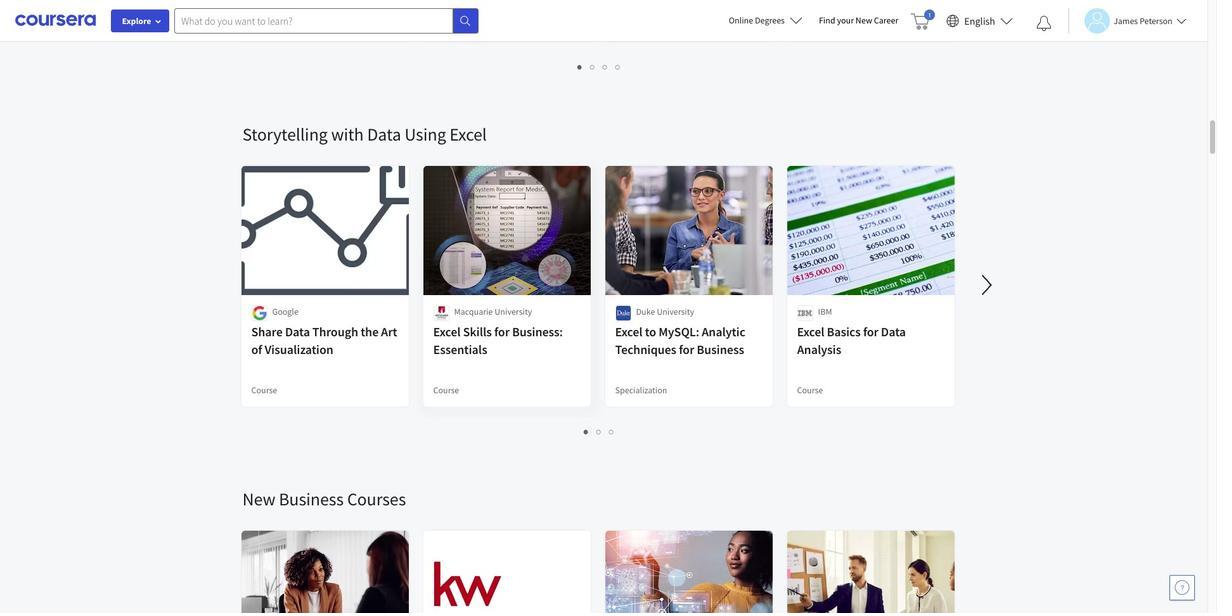 Task type: locate. For each thing, give the bounding box(es) containing it.
through
[[312, 324, 358, 340]]

data inside "share data through the art of visualization"
[[285, 324, 310, 340]]

3 button
[[599, 60, 612, 74], [606, 425, 618, 439]]

1
[[578, 61, 583, 73], [584, 426, 589, 438]]

2 for the top 1 button
[[590, 61, 595, 73]]

for for data
[[863, 324, 879, 340]]

2 horizontal spatial for
[[863, 324, 879, 340]]

0 vertical spatial list
[[243, 60, 956, 74]]

using
[[405, 123, 446, 146]]

1 for 1 button to the bottom
[[584, 426, 589, 438]]

1 vertical spatial 1
[[584, 426, 589, 438]]

excel
[[450, 123, 487, 146], [433, 324, 461, 340], [615, 324, 643, 340], [797, 324, 825, 340]]

1 horizontal spatial 3
[[609, 426, 614, 438]]

course for excel skills for business: essentials
[[433, 385, 459, 396]]

excel for excel basics for data analysis
[[797, 324, 825, 340]]

1 for the top 1 button
[[578, 61, 583, 73]]

online degrees button
[[719, 6, 813, 34]]

find your new career
[[819, 15, 899, 26]]

2 button inside storytelling with data using excel carousel element
[[593, 425, 606, 439]]

coursera image
[[15, 10, 96, 31]]

ibm
[[818, 306, 832, 318]]

0 horizontal spatial data
[[285, 324, 310, 340]]

3 for the top 1 button
[[603, 61, 608, 73]]

1 vertical spatial 3 button
[[606, 425, 618, 439]]

list inside storytelling with data using excel carousel element
[[243, 425, 956, 439]]

specialization link
[[422, 0, 592, 43], [786, 0, 956, 43]]

1 vertical spatial business
[[279, 488, 344, 511]]

None search field
[[174, 8, 479, 33]]

share data through the art of visualization
[[251, 324, 397, 358]]

for down mysql:
[[679, 342, 695, 358]]

2 inside storytelling with data using excel carousel element
[[597, 426, 602, 438]]

excel down ibm icon
[[797, 324, 825, 340]]

business
[[697, 342, 744, 358], [279, 488, 344, 511]]

specialization
[[433, 20, 485, 31], [797, 20, 849, 31], [615, 385, 667, 396]]

list
[[243, 60, 956, 74], [243, 425, 956, 439]]

excel basics for data analysis
[[797, 324, 906, 358]]

0 vertical spatial 3
[[603, 61, 608, 73]]

explore
[[122, 15, 151, 27]]

2
[[590, 61, 595, 73], [597, 426, 602, 438]]

excel inside the "excel to mysql: analytic techniques for business"
[[615, 324, 643, 340]]

excel down duke university image
[[615, 324, 643, 340]]

storytelling
[[243, 123, 328, 146]]

ibm project manager  professional certificate by ibm, skillup edtech, image
[[787, 531, 955, 614]]

1 horizontal spatial specialization
[[615, 385, 667, 396]]

excel inside excel skills for business: essentials
[[433, 324, 461, 340]]

0 vertical spatial new
[[856, 15, 872, 26]]

0 horizontal spatial for
[[494, 324, 510, 340]]

course for excel basics for data analysis
[[797, 385, 823, 396]]

0 horizontal spatial specialization link
[[422, 0, 592, 43]]

data right the with
[[367, 123, 401, 146]]

2 university from the left
[[657, 306, 694, 318]]

data right basics
[[881, 324, 906, 340]]

0 horizontal spatial 2
[[590, 61, 595, 73]]

for inside the "excel to mysql: analytic techniques for business"
[[679, 342, 695, 358]]

english button
[[942, 0, 1018, 41]]

shopping cart: 1 item image
[[911, 10, 935, 30]]

university
[[495, 306, 532, 318], [657, 306, 694, 318]]

the
[[361, 324, 379, 340]]

3 button for 1 button to the bottom
[[606, 425, 618, 439]]

for down macquarie university
[[494, 324, 510, 340]]

new
[[856, 15, 872, 26], [243, 488, 275, 511]]

for right basics
[[863, 324, 879, 340]]

2 button
[[587, 60, 599, 74], [593, 425, 606, 439]]

3 for 1 button to the bottom
[[609, 426, 614, 438]]

1 specialization link from the left
[[422, 0, 592, 43]]

1 university from the left
[[495, 306, 532, 318]]

0 horizontal spatial business
[[279, 488, 344, 511]]

1 horizontal spatial 2
[[597, 426, 602, 438]]

excel for excel to mysql: analytic techniques for business
[[615, 324, 643, 340]]

0 horizontal spatial 3
[[603, 61, 608, 73]]

university up 'business:' on the left
[[495, 306, 532, 318]]

courses
[[347, 488, 406, 511]]

1 vertical spatial 2 button
[[593, 425, 606, 439]]

excel down "macquarie university" 'image'
[[433, 324, 461, 340]]

1 button
[[574, 60, 587, 74], [580, 425, 593, 439]]

google image
[[251, 306, 267, 321]]

business inside the "excel to mysql: analytic techniques for business"
[[697, 342, 744, 358]]

find your new career link
[[813, 13, 905, 29]]

1 list from the top
[[243, 60, 956, 74]]

1 horizontal spatial for
[[679, 342, 695, 358]]

mysql:
[[659, 324, 699, 340]]

1 horizontal spatial university
[[657, 306, 694, 318]]

course
[[251, 20, 277, 31], [251, 385, 277, 396], [433, 385, 459, 396], [797, 385, 823, 396]]

0 horizontal spatial new
[[243, 488, 275, 511]]

share
[[251, 324, 283, 340]]

for
[[494, 324, 510, 340], [863, 324, 879, 340], [679, 342, 695, 358]]

business inside the new business courses carousel element
[[279, 488, 344, 511]]

storytelling with data using excel
[[243, 123, 487, 146]]

explore button
[[111, 10, 169, 32]]

0 vertical spatial 2
[[590, 61, 595, 73]]

1 horizontal spatial 1
[[584, 426, 589, 438]]

for inside excel skills for business: essentials
[[494, 324, 510, 340]]

0 vertical spatial business
[[697, 342, 744, 358]]

1 vertical spatial 3
[[609, 426, 614, 438]]

0 horizontal spatial 1
[[578, 61, 583, 73]]

1 vertical spatial 1 button
[[580, 425, 593, 439]]

analysis
[[797, 342, 842, 358]]

data
[[367, 123, 401, 146], [285, 324, 310, 340], [881, 324, 906, 340]]

your
[[837, 15, 854, 26]]

0 vertical spatial 1 button
[[574, 60, 587, 74]]

1 horizontal spatial specialization link
[[786, 0, 956, 43]]

0 vertical spatial 2 button
[[587, 60, 599, 74]]

0 vertical spatial 1
[[578, 61, 583, 73]]

hrci human resource associate professional certificate by hrci, image
[[241, 531, 409, 614]]

help center image
[[1175, 581, 1190, 596]]

for inside excel basics for data analysis
[[863, 324, 879, 340]]

1 inside storytelling with data using excel carousel element
[[584, 426, 589, 438]]

next slide image
[[972, 270, 1002, 301]]

excel inside excel basics for data analysis
[[797, 324, 825, 340]]

online degrees
[[729, 15, 785, 26]]

visualization
[[265, 342, 334, 358]]

art
[[381, 324, 397, 340]]

0 vertical spatial 3 button
[[599, 60, 612, 74]]

1 vertical spatial 2
[[597, 426, 602, 438]]

data up visualization
[[285, 324, 310, 340]]

1 horizontal spatial business
[[697, 342, 744, 358]]

3 button for the top 1 button
[[599, 60, 612, 74]]

2 horizontal spatial data
[[881, 324, 906, 340]]

duke university image
[[615, 306, 631, 321]]

new business courses
[[243, 488, 406, 511]]

3
[[603, 61, 608, 73], [609, 426, 614, 438]]

2 for 1 button to the bottom
[[597, 426, 602, 438]]

university up mysql:
[[657, 306, 694, 318]]

0 horizontal spatial specialization
[[433, 20, 485, 31]]

3 inside storytelling with data using excel carousel element
[[609, 426, 614, 438]]

1 vertical spatial list
[[243, 425, 956, 439]]

0 horizontal spatial university
[[495, 306, 532, 318]]

duke university
[[636, 306, 694, 318]]

2 list from the top
[[243, 425, 956, 439]]

for for business:
[[494, 324, 510, 340]]



Task type: vqa. For each thing, say whether or not it's contained in the screenshot.
the Learning How to Learn: Powerful mental tools to help you master tough subjects on the bottom of the page
no



Task type: describe. For each thing, give the bounding box(es) containing it.
career
[[874, 15, 899, 26]]

What do you want to learn? text field
[[174, 8, 453, 33]]

skills
[[463, 324, 492, 340]]

4 button
[[612, 60, 625, 74]]

2 button for the top 1 button
[[587, 60, 599, 74]]

degrees
[[755, 15, 785, 26]]

1 vertical spatial new
[[243, 488, 275, 511]]

analytic
[[702, 324, 746, 340]]

english
[[965, 14, 996, 27]]

with
[[331, 123, 364, 146]]

university for for
[[495, 306, 532, 318]]

specialization inside storytelling with data using excel carousel element
[[615, 385, 667, 396]]

show notifications image
[[1037, 16, 1052, 31]]

microsoft power bi data analyst professional certificate by microsoft, image
[[605, 531, 773, 614]]

1 horizontal spatial data
[[367, 123, 401, 146]]

basics
[[827, 324, 861, 340]]

james
[[1114, 15, 1138, 26]]

2 button for 1 button to the bottom
[[593, 425, 606, 439]]

macquarie university
[[454, 306, 532, 318]]

online
[[729, 15, 753, 26]]

excel skills for business: essentials
[[433, 324, 563, 358]]

1 horizontal spatial new
[[856, 15, 872, 26]]

new business courses carousel element
[[236, 450, 1217, 614]]

peterson
[[1140, 15, 1173, 26]]

data inside excel basics for data analysis
[[881, 324, 906, 340]]

find
[[819, 15, 836, 26]]

excel to mysql: analytic techniques for business
[[615, 324, 746, 358]]

essentials
[[433, 342, 487, 358]]

of
[[251, 342, 262, 358]]

duke
[[636, 306, 655, 318]]

keller williams real estate agent professional certificate by keller williams, image
[[423, 531, 591, 614]]

business:
[[512, 324, 563, 340]]

4
[[616, 61, 621, 73]]

course for share data through the art of visualization
[[251, 385, 277, 396]]

james peterson button
[[1068, 8, 1187, 33]]

course link
[[240, 0, 410, 43]]

2 specialization link from the left
[[786, 0, 956, 43]]

macquarie university image
[[433, 306, 449, 321]]

excel right using on the top
[[450, 123, 487, 146]]

macquarie
[[454, 306, 493, 318]]

storytelling with data using excel carousel element
[[236, 85, 1217, 450]]

james peterson
[[1114, 15, 1173, 26]]

university for mysql:
[[657, 306, 694, 318]]

techniques
[[615, 342, 677, 358]]

to
[[645, 324, 656, 340]]

2 horizontal spatial specialization
[[797, 20, 849, 31]]

ibm image
[[797, 306, 813, 321]]

excel for excel skills for business: essentials
[[433, 324, 461, 340]]

google
[[272, 306, 299, 318]]



